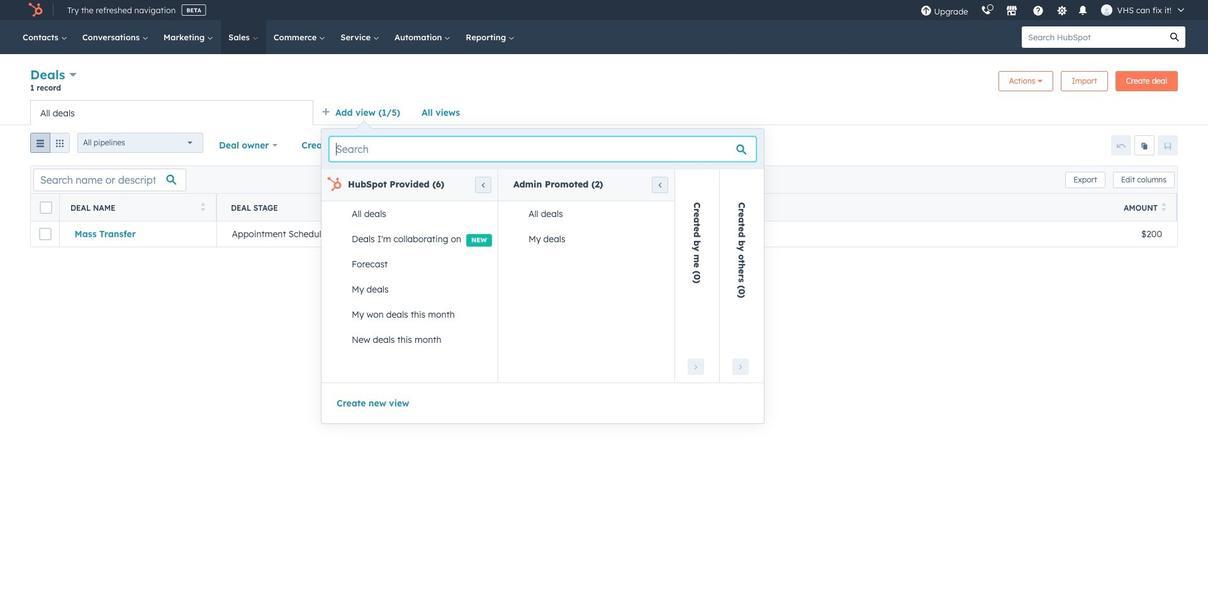 Task type: locate. For each thing, give the bounding box(es) containing it.
1 press to sort. element from the left
[[201, 202, 205, 213]]

press to sort. image for 2nd press to sort. element from the right
[[673, 202, 677, 211]]

press to sort. element
[[201, 202, 205, 213], [358, 202, 363, 213], [673, 202, 677, 213], [1162, 202, 1167, 213]]

1 horizontal spatial press to sort. image
[[673, 202, 677, 211]]

0 horizontal spatial press to sort. image
[[358, 202, 363, 211]]

press to sort. image
[[201, 202, 205, 211], [673, 202, 677, 211]]

0 horizontal spatial press to sort. image
[[201, 202, 205, 211]]

2 press to sort. image from the left
[[673, 202, 677, 211]]

1 press to sort. image from the left
[[201, 202, 205, 211]]

1 press to sort. image from the left
[[358, 202, 363, 211]]

Search search field
[[329, 137, 757, 162]]

3 press to sort. element from the left
[[673, 202, 677, 213]]

1 horizontal spatial press to sort. image
[[1162, 202, 1167, 211]]

press to sort. image for second press to sort. element
[[358, 202, 363, 211]]

jer mill image
[[1101, 4, 1113, 16]]

menu
[[914, 0, 1194, 20]]

press to sort. image
[[358, 202, 363, 211], [1162, 202, 1167, 211]]

2 press to sort. image from the left
[[1162, 202, 1167, 211]]

group
[[30, 133, 70, 158]]

banner
[[30, 65, 1178, 100]]



Task type: vqa. For each thing, say whether or not it's contained in the screenshot.
AUTOMATICALLY ASSIGN CONVERSATIONS AUTOMATICALLY ASSIGN CONVERSATIONS TO SPECIFIC TEAM MEMBERS.
no



Task type: describe. For each thing, give the bounding box(es) containing it.
Search name or description search field
[[33, 168, 186, 191]]

press to sort. image for first press to sort. element from the right
[[1162, 202, 1167, 211]]

Search HubSpot search field
[[1022, 26, 1165, 48]]

press to sort. image for 4th press to sort. element from the right
[[201, 202, 205, 211]]

2 press to sort. element from the left
[[358, 202, 363, 213]]

4 press to sort. element from the left
[[1162, 202, 1167, 213]]

marketplaces image
[[1006, 6, 1018, 17]]



